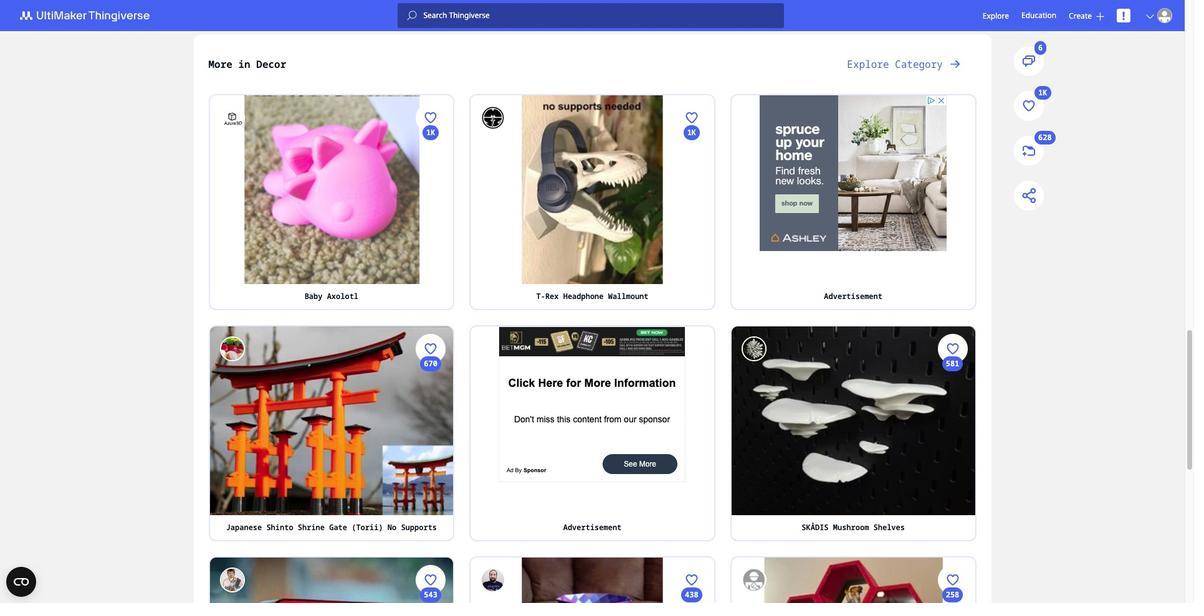 Task type: describe. For each thing, give the bounding box(es) containing it.
543
[[424, 589, 437, 600]]

skådis
[[802, 522, 829, 533]]

rex
[[545, 291, 559, 302]]

explore category link
[[832, 49, 976, 79]]

search control image
[[407, 11, 417, 21]]

skådis mushroom shelves link
[[732, 515, 975, 540]]

gate
[[329, 522, 347, 533]]

2 horizontal spatial 1k
[[1038, 88, 1047, 98]]

axolotl
[[327, 291, 358, 302]]

japanese
[[226, 522, 262, 533]]

in
[[238, 57, 250, 71]]

advertisement for bottom the advertisement element
[[563, 522, 622, 533]]

skådis mushroom shelves
[[802, 522, 905, 533]]

(torii)
[[352, 522, 383, 533]]

explore button
[[983, 10, 1009, 21]]

1 vertical spatial advertisement element
[[499, 327, 686, 482]]

thumbnail representing modular honeycomb lego minifigure display image
[[732, 558, 975, 603]]

438
[[685, 589, 698, 600]]

shinto
[[266, 522, 293, 533]]

thumbnail representing low-poly spiral twist vase (wider) image
[[471, 558, 714, 603]]

no
[[388, 522, 397, 533]]

open widget image
[[6, 567, 36, 597]]

628
[[1038, 132, 1052, 143]]

! link
[[1117, 8, 1130, 23]]

more in decor
[[208, 57, 286, 71]]

baby
[[305, 291, 322, 302]]

avatar image for 'thumbnail representing t-rex headphone wallmount'
[[481, 105, 506, 130]]

japanese shinto shrine gate (torii) no supports link
[[210, 515, 453, 540]]

plusicon image
[[1096, 12, 1104, 20]]

581
[[946, 358, 959, 369]]

avatar image for 'thumbnail representing japanese shinto shrine gate (torii) no supports'
[[220, 336, 245, 361]]

6
[[1038, 43, 1043, 53]]

mushroom
[[833, 522, 869, 533]]

create
[[1069, 10, 1092, 21]]

!
[[1122, 8, 1125, 23]]

more
[[208, 57, 232, 71]]

Search Thingiverse text field
[[417, 11, 784, 21]]

avatar image for thumbnail representing skådis mushroom shelves
[[742, 336, 766, 361]]

explore for explore button at the right of the page
[[983, 10, 1009, 21]]

thumbnail representing baby axolotl image
[[210, 95, 453, 284]]

decor
[[256, 57, 286, 71]]



Task type: locate. For each thing, give the bounding box(es) containing it.
thumbnail representing t-rex headphone wallmount image
[[471, 95, 714, 284]]

explore category
[[847, 57, 943, 71]]

0 vertical spatial explore
[[983, 10, 1009, 21]]

0 horizontal spatial advertisement element
[[499, 327, 686, 482]]

670
[[424, 358, 437, 369]]

323
[[424, 427, 437, 437]]

0 horizontal spatial 1k
[[426, 127, 435, 138]]

shrine
[[298, 522, 325, 533]]

avatar image for thumbnail representing modular honeycomb lego minifigure display in the right of the page
[[742, 568, 766, 593]]

supports
[[401, 522, 437, 533]]

create button
[[1069, 10, 1104, 21]]

1 vertical spatial explore
[[847, 57, 889, 71]]

1 horizontal spatial advertisement element
[[760, 95, 947, 251]]

239
[[946, 427, 959, 437]]

0 vertical spatial advertisement
[[824, 291, 882, 302]]

education
[[1021, 10, 1056, 21]]

thumbnail representing japanese shinto shrine gate (torii) no supports image
[[210, 327, 453, 515]]

0 horizontal spatial explore
[[847, 57, 889, 71]]

makerbot logo image
[[12, 8, 165, 23]]

1k
[[1038, 88, 1047, 98], [426, 127, 435, 138], [687, 127, 696, 138]]

education link
[[1021, 9, 1056, 22]]

avatar image for thumbnail representing star wars lamp - remote control & app
[[220, 568, 245, 593]]

explore left education link
[[983, 10, 1009, 21]]

5
[[428, 495, 433, 505]]

avatar image
[[1157, 8, 1172, 23], [220, 105, 245, 130], [481, 105, 506, 130], [220, 336, 245, 361], [742, 336, 766, 361], [220, 568, 245, 593], [481, 568, 506, 593], [742, 568, 766, 593]]

258
[[946, 589, 959, 600]]

headphone
[[563, 291, 604, 302]]

1 vertical spatial advertisement
[[563, 522, 622, 533]]

0 horizontal spatial advertisement
[[563, 522, 622, 533]]

avatar image for thumbnail representing low-poly spiral twist vase (wider) at the bottom of the page
[[481, 568, 506, 593]]

japanese shinto shrine gate (torii) no supports
[[226, 522, 437, 533]]

851
[[424, 195, 437, 206]]

0 vertical spatial advertisement element
[[760, 95, 947, 251]]

avatar image for thumbnail representing baby axolotl
[[220, 105, 245, 130]]

t-
[[536, 291, 545, 302]]

shelves
[[873, 522, 905, 533]]

t-rex headphone wallmount
[[536, 291, 648, 302]]

advertisement for the right the advertisement element
[[824, 291, 882, 302]]

thumbnail representing star wars lamp - remote control & app image
[[210, 558, 453, 603]]

explore for explore category
[[847, 57, 889, 71]]

explore left 'category' at the top
[[847, 57, 889, 71]]

1 horizontal spatial explore
[[983, 10, 1009, 21]]

1 horizontal spatial advertisement
[[824, 291, 882, 302]]

baby axolotl
[[305, 291, 358, 302]]

advertisement
[[824, 291, 882, 302], [563, 522, 622, 533]]

category
[[895, 57, 943, 71]]

thumbnail representing skådis mushroom shelves image
[[732, 327, 975, 515]]

advertisement element
[[760, 95, 947, 251], [499, 327, 686, 482]]

explore
[[983, 10, 1009, 21], [847, 57, 889, 71]]

0
[[950, 495, 955, 505]]

9
[[428, 264, 433, 274]]

wallmount
[[608, 291, 648, 302]]

t-rex headphone wallmount link
[[471, 284, 714, 309]]

1 horizontal spatial 1k
[[687, 127, 696, 138]]

baby axolotl link
[[210, 284, 453, 309]]



Task type: vqa. For each thing, say whether or not it's contained in the screenshot.
'about' at the left of the page
no



